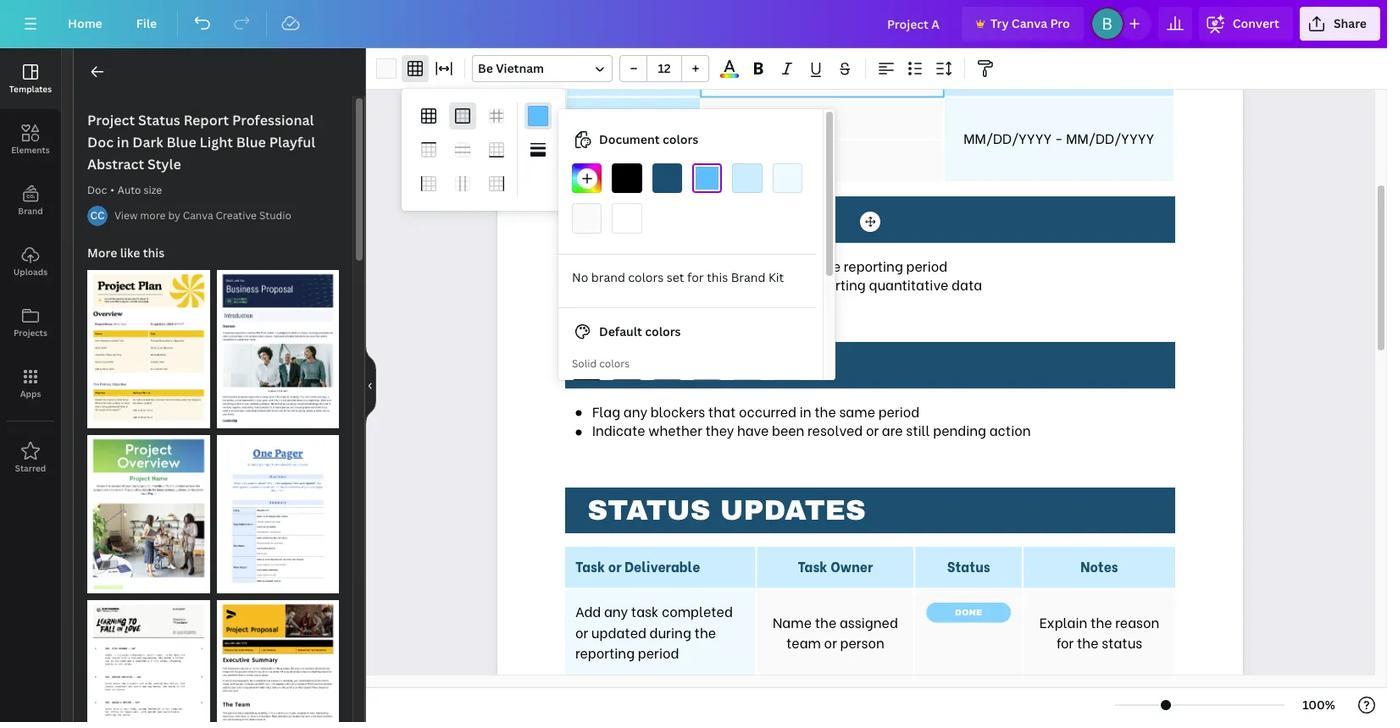 Task type: locate. For each thing, give the bounding box(es) containing it.
indicate
[[592, 420, 645, 440]]

supporting
[[796, 275, 866, 294]]

0 vertical spatial this
[[143, 245, 165, 261]]

reporting
[[844, 256, 903, 275]]

no brand colors set for this brand kit
[[572, 269, 784, 285]]

possible,
[[634, 275, 692, 294]]

colors right solid
[[599, 357, 630, 371]]

be
[[478, 60, 493, 76]]

professional
[[232, 111, 314, 130]]

colors right the default
[[645, 323, 681, 340]]

style
[[147, 155, 181, 174]]

canva creative studio image
[[87, 206, 108, 226]]

period inside list the main achievements during the reporting period when possible, add details like supporting quantitative data
[[906, 256, 948, 275]]

light gray #d9d9d9 image
[[733, 379, 762, 409], [733, 379, 762, 409]]

tv & film script professional doc in black and white agnostic style image
[[87, 601, 210, 723]]

any
[[624, 401, 648, 421]]

1 vertical spatial doc
[[87, 183, 107, 197]]

like right 'details'
[[770, 275, 793, 294]]

blue down professional
[[236, 133, 266, 152]]

abstract
[[87, 155, 144, 174]]

try canva pro button
[[962, 7, 1084, 41]]

0 vertical spatial doc
[[87, 133, 114, 152]]

quantitative
[[869, 275, 949, 294]]

1 vertical spatial like
[[770, 275, 793, 294]]

report
[[184, 111, 229, 130]]

studio
[[259, 208, 291, 223]]

try canva pro
[[991, 15, 1070, 31]]

period right same
[[879, 401, 920, 421]]

file
[[136, 15, 157, 31]]

#c7eeff image
[[733, 164, 762, 194], [733, 164, 762, 194]]

#edfaff image
[[773, 164, 803, 194], [773, 164, 803, 194]]

1 horizontal spatial blue
[[236, 133, 266, 152]]

doc up 'canva creative studio' image in the top left of the page
[[87, 183, 107, 197]]

in inside the project status report professional doc in dark blue light blue playful abstract style
[[117, 133, 129, 152]]

white #ffffff image
[[612, 204, 642, 234], [773, 379, 803, 409], [773, 379, 803, 409]]

main
[[643, 256, 676, 275]]

the left same
[[815, 401, 836, 421]]

whether
[[649, 420, 702, 440]]

main menu bar
[[0, 0, 1387, 48]]

like
[[120, 245, 140, 261], [770, 275, 793, 294]]

– – number field
[[653, 60, 676, 76]]

doc down the project
[[87, 133, 114, 152]]

convert
[[1233, 15, 1280, 31]]

colors up #014f70 image
[[663, 131, 699, 147]]

period left data
[[906, 256, 948, 275]]

flag any blockers that occurred in the same period indicate whether they have been resolved or are still pending action
[[592, 401, 1031, 440]]

view more by canva creative studio button
[[114, 208, 291, 225]]

set
[[667, 269, 684, 285]]

apps button
[[0, 353, 61, 414]]

in inside flag any blockers that occurred in the same period indicate whether they have been resolved or are still pending action
[[800, 401, 811, 421]]

light gray #fafafa image
[[572, 204, 602, 234]]

0 horizontal spatial brand
[[18, 205, 43, 217]]

canva
[[1012, 15, 1048, 31], [183, 208, 213, 223]]

1 vertical spatial brand
[[731, 269, 766, 285]]

in for doc
[[117, 133, 129, 152]]

0 vertical spatial like
[[120, 245, 140, 261]]

0 vertical spatial brand
[[18, 205, 43, 217]]

period
[[906, 256, 948, 275], [879, 401, 920, 421]]

1 doc from the top
[[87, 133, 114, 152]]

None text field
[[926, 589, 1012, 661]]

period inside flag any blockers that occurred in the same period indicate whether they have been resolved or are still pending action
[[879, 401, 920, 421]]

0 horizontal spatial blue
[[167, 133, 196, 152]]

canva creative studio element
[[87, 206, 108, 226]]

light gray #fafafa image
[[572, 204, 602, 234]]

1 horizontal spatial in
[[800, 401, 811, 421]]

colors
[[663, 131, 699, 147], [628, 269, 664, 285], [645, 323, 681, 340], [599, 357, 630, 371]]

projects
[[14, 327, 47, 339]]

share button
[[1300, 7, 1381, 41]]

this right for
[[707, 269, 728, 285]]

0 horizontal spatial in
[[117, 133, 129, 152]]

blue up style
[[167, 133, 196, 152]]

one pager doc in black and white blue light blue classic professional style image
[[217, 436, 339, 594]]

like inside list the main achievements during the reporting period when possible, add details like supporting quantitative data
[[770, 275, 793, 294]]

business proposal professional doc in dark blue green abstract professional style image
[[217, 270, 339, 429]]

same
[[839, 401, 875, 421]]

2 doc from the top
[[87, 183, 107, 197]]

1 vertical spatial in
[[800, 401, 811, 421]]

#3cc0ff image
[[528, 106, 548, 126]]

have
[[737, 420, 769, 440]]

brand
[[18, 205, 43, 217], [731, 269, 766, 285]]

business proposal professional doc in dark blue green abstract professional style group
[[217, 260, 339, 429]]

dark
[[132, 133, 163, 152]]

project proposal professional doc in yellow black color blocks style group
[[217, 591, 339, 723]]

colors left set
[[628, 269, 664, 285]]

like right more in the top of the page
[[120, 245, 140, 261]]

in for occurred
[[800, 401, 811, 421]]

the right list
[[618, 256, 640, 275]]

black #000000 image
[[612, 164, 642, 194]]

the inside flag any blockers that occurred in the same period indicate whether they have been resolved or are still pending action
[[815, 401, 836, 421]]

black #000000 image
[[612, 164, 642, 194], [572, 379, 602, 409], [572, 379, 602, 409]]

0 vertical spatial canva
[[1012, 15, 1048, 31]]

1 horizontal spatial canva
[[1012, 15, 1048, 31]]

0 horizontal spatial this
[[143, 245, 165, 261]]

document colors
[[599, 131, 699, 147]]

0 vertical spatial in
[[117, 133, 129, 152]]

achievements
[[679, 256, 771, 275]]

0 vertical spatial period
[[906, 256, 948, 275]]

project
[[87, 111, 135, 130]]

dark gray #545454 image
[[612, 379, 642, 409]]

blockers
[[651, 401, 705, 421]]

or
[[866, 420, 879, 440]]

white #ffffff image
[[612, 204, 642, 234]]

color range image
[[721, 74, 739, 78]]

brand up uploads button
[[18, 205, 43, 217]]

1 vertical spatial this
[[707, 269, 728, 285]]

gray #737373 image
[[652, 379, 682, 409]]

try
[[991, 15, 1009, 31]]

#3cc0ff image
[[528, 106, 548, 126], [692, 164, 722, 194], [692, 164, 722, 194]]

add a new color image
[[572, 164, 602, 194]]

this down the more
[[143, 245, 165, 261]]

document
[[599, 131, 660, 147]]

the
[[618, 256, 640, 275], [819, 256, 841, 275], [815, 401, 836, 421]]

canva right by
[[183, 208, 213, 223]]

gray #a6a6a6 image
[[692, 379, 722, 409], [692, 379, 722, 409]]

auto
[[118, 183, 141, 197]]

in up abstract
[[117, 133, 129, 152]]

1 vertical spatial period
[[879, 401, 920, 421]]

brand inside button
[[18, 205, 43, 217]]

brand left kit
[[731, 269, 766, 285]]

this
[[143, 245, 165, 261], [707, 269, 728, 285]]

in right occurred
[[800, 401, 811, 421]]

1 horizontal spatial like
[[770, 275, 793, 294]]

1 vertical spatial canva
[[183, 208, 213, 223]]

doc
[[87, 133, 114, 152], [87, 183, 107, 197]]

pending
[[933, 420, 987, 440]]

blue
[[167, 133, 196, 152], [236, 133, 266, 152]]

when
[[592, 275, 631, 294]]

group
[[620, 55, 709, 82]]

in
[[117, 133, 129, 152], [800, 401, 811, 421]]

canva right "try"
[[1012, 15, 1048, 31]]



Task type: describe. For each thing, give the bounding box(es) containing it.
one pager doc in black and white blue light blue classic professional style group
[[217, 425, 339, 594]]

colors for document colors
[[663, 131, 699, 147]]

more
[[87, 245, 117, 261]]

data
[[952, 275, 982, 294]]

#014f70 image
[[652, 164, 682, 194]]

#fafafa image
[[376, 58, 397, 79]]

no
[[572, 269, 588, 285]]

auto size
[[118, 183, 162, 197]]

by
[[168, 208, 180, 223]]

uploads button
[[0, 231, 61, 292]]

occurred
[[739, 401, 797, 421]]

project plan professional doc in yellow black friendly corporate style image
[[87, 270, 210, 429]]

gray #737373 image
[[652, 379, 682, 409]]

flag
[[592, 401, 620, 421]]

uploads
[[13, 266, 48, 278]]

add a new color image
[[572, 164, 602, 194]]

still
[[906, 420, 930, 440]]

default
[[599, 323, 642, 340]]

that
[[708, 401, 736, 421]]

playful
[[269, 133, 315, 152]]

brand button
[[0, 170, 61, 231]]

doc inside the project status report professional doc in dark blue light blue playful abstract style
[[87, 133, 114, 152]]

size
[[144, 183, 162, 197]]

colors for default colors
[[645, 323, 681, 340]]

Design title text field
[[874, 7, 955, 41]]

1 blue from the left
[[167, 133, 196, 152]]

hide image
[[365, 345, 376, 426]]

#014f70 image
[[652, 164, 682, 194]]

solid
[[572, 357, 597, 371]]

during
[[774, 256, 816, 275]]

light
[[200, 133, 233, 152]]

pro
[[1050, 15, 1070, 31]]

100% button
[[1292, 692, 1347, 720]]

list
[[592, 256, 615, 275]]

be vietnam
[[478, 60, 544, 76]]

share
[[1334, 15, 1367, 31]]

1 horizontal spatial this
[[707, 269, 728, 285]]

templates button
[[0, 48, 61, 109]]

0 horizontal spatial like
[[120, 245, 140, 261]]

canva inside main menu bar
[[1012, 15, 1048, 31]]

elements button
[[0, 109, 61, 170]]

the right during at top right
[[819, 256, 841, 275]]

be vietnam button
[[472, 55, 613, 82]]

view more by canva creative studio
[[114, 208, 291, 223]]

project status report professional doc in dark blue light blue playful abstract style
[[87, 111, 315, 174]]

creative
[[216, 208, 257, 223]]

convert button
[[1199, 7, 1293, 41]]

2 blue from the left
[[236, 133, 266, 152]]

for
[[687, 269, 704, 285]]

projects button
[[0, 292, 61, 353]]

kit
[[769, 269, 784, 285]]

home
[[68, 15, 102, 31]]

more
[[140, 208, 166, 223]]

been
[[772, 420, 805, 440]]

resolved
[[808, 420, 863, 440]]

project plan professional doc in yellow black friendly corporate style group
[[87, 260, 210, 429]]

file button
[[123, 7, 171, 41]]

default colors
[[599, 323, 681, 340]]

side panel tab list
[[0, 48, 61, 489]]

more like this
[[87, 245, 165, 261]]

brand
[[591, 269, 625, 285]]

action
[[990, 420, 1031, 440]]

they
[[706, 420, 734, 440]]

project overview doc in light green blue vibrant professional style group
[[87, 425, 210, 594]]

apps
[[20, 388, 41, 400]]

100%
[[1303, 698, 1336, 714]]

solid colors
[[572, 357, 630, 371]]

project proposal professional doc in yellow black color blocks style image
[[217, 601, 339, 723]]

templates
[[9, 83, 52, 95]]

list the main achievements during the reporting period when possible, add details like supporting quantitative data
[[592, 256, 982, 294]]

view
[[114, 208, 138, 223]]

vietnam
[[496, 60, 544, 76]]

elements
[[11, 144, 50, 156]]

starred button
[[0, 428, 61, 489]]

details
[[723, 275, 767, 294]]

tv & film script professional doc in black and white agnostic style group
[[87, 591, 210, 723]]

add
[[695, 275, 720, 294]]

colors for solid colors
[[599, 357, 630, 371]]

status
[[138, 111, 180, 130]]

home link
[[54, 7, 116, 41]]

dark gray #545454 image
[[612, 379, 642, 409]]

1 horizontal spatial brand
[[731, 269, 766, 285]]

0 horizontal spatial canva
[[183, 208, 213, 223]]

are
[[882, 420, 903, 440]]

starred
[[15, 463, 46, 475]]

project overview doc in light green blue vibrant professional style image
[[87, 436, 210, 594]]



Task type: vqa. For each thing, say whether or not it's contained in the screenshot.
the bottom the Features
no



